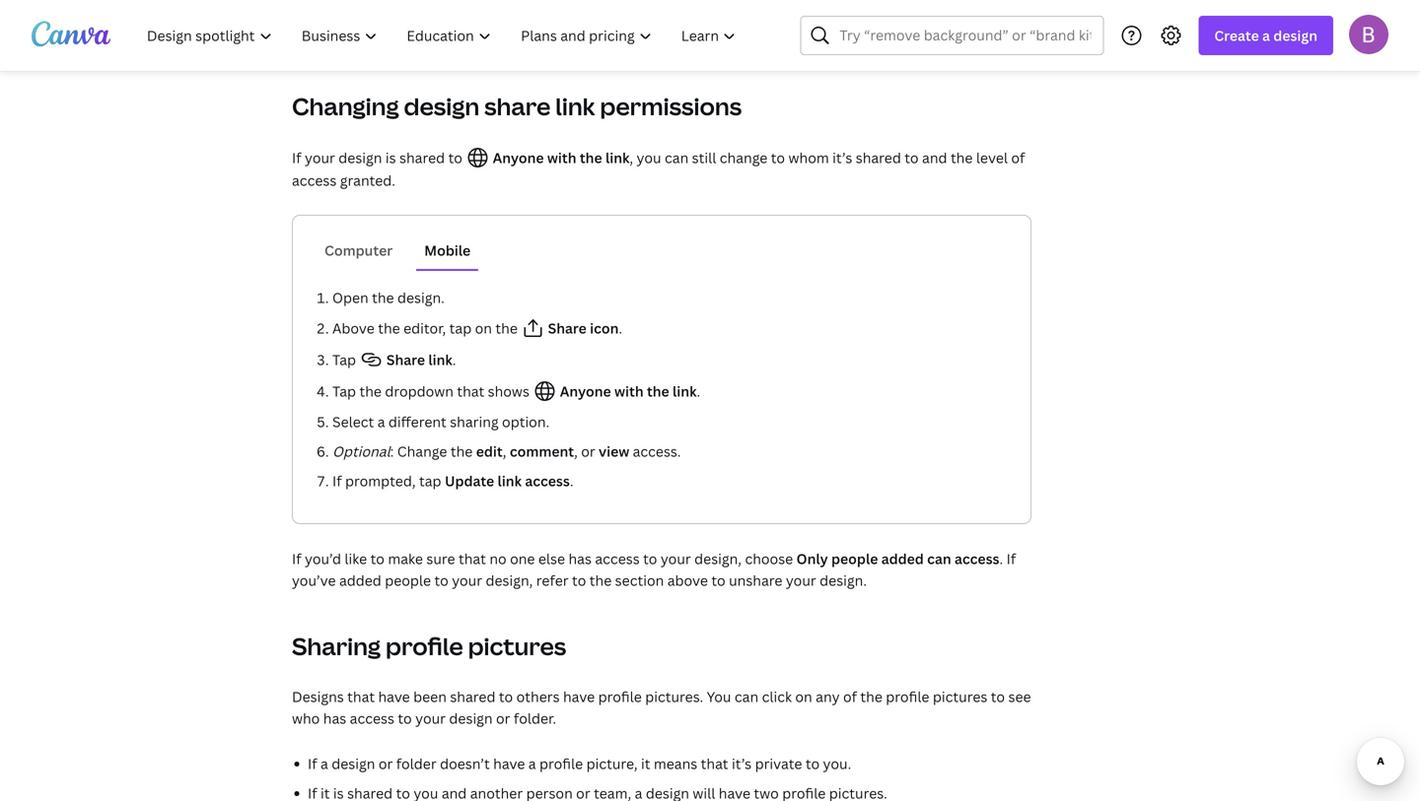 Task type: locate. For each thing, give the bounding box(es) containing it.
1 horizontal spatial it's
[[832, 148, 852, 167]]

design. up the editor,
[[397, 288, 445, 307]]

or left view
[[581, 442, 595, 461]]

, left you
[[630, 148, 633, 167]]

1 horizontal spatial design.
[[820, 571, 867, 590]]

, down option. at the bottom left of page
[[503, 442, 506, 461]]

1 horizontal spatial pictures
[[933, 688, 987, 707]]

can
[[665, 148, 689, 167], [927, 550, 951, 569], [735, 688, 758, 707]]

profile
[[386, 631, 463, 663], [598, 688, 642, 707], [886, 688, 929, 707], [539, 755, 583, 774]]

design, down no
[[486, 571, 533, 590]]

of right the "level"
[[1011, 148, 1025, 167]]

people right the only
[[831, 550, 878, 569]]

a right select
[[377, 413, 385, 431]]

link up anyone with the link
[[555, 90, 595, 122]]

0 horizontal spatial design,
[[486, 571, 533, 590]]

design inside dropdown button
[[1273, 26, 1317, 45]]

1 vertical spatial it's
[[732, 755, 752, 774]]

0 horizontal spatial share
[[386, 351, 425, 369]]

access inside , you can still change to whom it's shared to and the level of access granted.
[[292, 171, 337, 190]]

tap
[[449, 319, 472, 338], [419, 472, 441, 491]]

of right any
[[843, 688, 857, 707]]

on inside 'designs that have been shared to others have profile pictures. you can click on any of the profile pictures to see who has access to your design or folder.'
[[795, 688, 812, 707]]

or inside 'designs that have been shared to others have profile pictures. you can click on any of the profile pictures to see who has access to your design or folder.'
[[496, 710, 510, 728]]

people down make
[[385, 571, 431, 590]]

that right designs
[[347, 688, 375, 707]]

the right and
[[951, 148, 973, 167]]

0 horizontal spatial anyone
[[493, 148, 544, 167]]

1 vertical spatial design,
[[486, 571, 533, 590]]

2 vertical spatial can
[[735, 688, 758, 707]]

shared right the is at left top
[[399, 148, 445, 167]]

0 vertical spatial design.
[[397, 288, 445, 307]]

with up view
[[614, 382, 644, 401]]

2 tap from the top
[[332, 382, 356, 401]]

can inside 'designs that have been shared to others have profile pictures. you can click on any of the profile pictures to see who has access to your design or folder.'
[[735, 688, 758, 707]]

design right create
[[1273, 26, 1317, 45]]

1 horizontal spatial with
[[614, 382, 644, 401]]

have
[[378, 688, 410, 707], [563, 688, 595, 707], [493, 755, 525, 774]]

mobile button
[[416, 232, 478, 269]]

anyone with the link .
[[557, 382, 700, 401]]

is
[[385, 148, 396, 167]]

anyone down the share
[[493, 148, 544, 167]]

to down sure
[[434, 571, 448, 590]]

changing
[[292, 90, 399, 122]]

share icon .
[[545, 319, 622, 338]]

have right doesn't
[[493, 755, 525, 774]]

1 horizontal spatial on
[[795, 688, 812, 707]]

tap for tap the dropdown that shows
[[332, 382, 356, 401]]

design for if your design is shared to
[[339, 148, 382, 167]]

0 vertical spatial has
[[568, 550, 592, 569]]

anyone
[[493, 148, 544, 167], [560, 382, 611, 401]]

the
[[580, 148, 602, 167], [951, 148, 973, 167], [372, 288, 394, 307], [378, 319, 400, 338], [495, 319, 518, 338], [359, 382, 382, 401], [647, 382, 669, 401], [451, 442, 473, 461], [590, 571, 612, 590], [860, 688, 882, 707]]

anyone for anyone with the link .
[[560, 382, 611, 401]]

profile right any
[[886, 688, 929, 707]]

has down designs
[[323, 710, 346, 728]]

if
[[292, 148, 301, 167], [332, 472, 342, 491], [292, 550, 301, 569], [1006, 550, 1016, 569], [308, 755, 317, 774]]

share for share link
[[386, 351, 425, 369]]

1 vertical spatial with
[[614, 382, 644, 401]]

refer
[[536, 571, 569, 590]]

have right others on the bottom of the page
[[563, 688, 595, 707]]

tap up select
[[332, 382, 356, 401]]

1 horizontal spatial or
[[496, 710, 510, 728]]

design up doesn't
[[449, 710, 493, 728]]

0 horizontal spatial can
[[665, 148, 689, 167]]

tap right the editor,
[[449, 319, 472, 338]]

link up the access.
[[673, 382, 697, 401]]

0 horizontal spatial of
[[843, 688, 857, 707]]

design up granted.
[[339, 148, 382, 167]]

0 vertical spatial share
[[548, 319, 587, 338]]

0 vertical spatial tap
[[332, 351, 359, 369]]

on
[[475, 319, 492, 338], [795, 688, 812, 707]]

1 vertical spatial pictures
[[933, 688, 987, 707]]

your down sure
[[452, 571, 482, 590]]

1 horizontal spatial tap
[[449, 319, 472, 338]]

added right the only
[[881, 550, 924, 569]]

one
[[510, 550, 535, 569]]

open
[[332, 288, 369, 307]]

has right else
[[568, 550, 592, 569]]

0 vertical spatial it's
[[832, 148, 852, 167]]

1 vertical spatial can
[[927, 550, 951, 569]]

on right the editor,
[[475, 319, 492, 338]]

design
[[1273, 26, 1317, 45], [404, 90, 479, 122], [339, 148, 382, 167], [449, 710, 493, 728], [332, 755, 375, 774]]

a down designs
[[321, 755, 328, 774]]

the left section
[[590, 571, 612, 590]]

1 vertical spatial has
[[323, 710, 346, 728]]

1 vertical spatial anyone
[[560, 382, 611, 401]]

1 horizontal spatial added
[[881, 550, 924, 569]]

0 vertical spatial people
[[831, 550, 878, 569]]

sharing profile pictures
[[292, 631, 566, 663]]

your down been
[[415, 710, 446, 728]]

picture,
[[586, 755, 638, 774]]

, left view
[[574, 442, 578, 461]]

tap the dropdown that shows
[[332, 382, 533, 401]]

with
[[547, 148, 576, 167], [614, 382, 644, 401]]

0 horizontal spatial have
[[378, 688, 410, 707]]

people inside . if you've added people to your design, refer to the section above to unshare your design.
[[385, 571, 431, 590]]

your
[[305, 148, 335, 167], [661, 550, 691, 569], [452, 571, 482, 590], [786, 571, 816, 590], [415, 710, 446, 728]]

pictures left see
[[933, 688, 987, 707]]

choose
[[745, 550, 793, 569]]

others
[[516, 688, 560, 707]]

open the design.
[[332, 288, 445, 307]]

0 horizontal spatial shared
[[399, 148, 445, 167]]

0 vertical spatial design,
[[694, 550, 742, 569]]

above the editor, tap on the
[[332, 319, 521, 338]]

of inside 'designs that have been shared to others have profile pictures. you can click on any of the profile pictures to see who has access to your design or folder.'
[[843, 688, 857, 707]]

access
[[292, 171, 337, 190], [525, 472, 570, 491], [595, 550, 640, 569], [955, 550, 999, 569], [350, 710, 394, 728]]

if for if prompted, tap update link access .
[[332, 472, 342, 491]]

0 horizontal spatial people
[[385, 571, 431, 590]]

have left been
[[378, 688, 410, 707]]

design for if a design or folder doesn't have a profile picture, it means that it's private to you.
[[332, 755, 375, 774]]

if your design is shared to
[[292, 148, 466, 167]]

0 vertical spatial on
[[475, 319, 492, 338]]

1 vertical spatial share
[[386, 351, 425, 369]]

to right like
[[370, 550, 385, 569]]

design.
[[397, 288, 445, 307], [820, 571, 867, 590]]

it's inside , you can still change to whom it's shared to and the level of access granted.
[[832, 148, 852, 167]]

1 tap from the top
[[332, 351, 359, 369]]

the up shows
[[495, 319, 518, 338]]

.
[[619, 319, 622, 338], [452, 351, 456, 369], [697, 382, 700, 401], [570, 472, 573, 491], [999, 550, 1003, 569]]

option.
[[502, 413, 549, 431]]

a right create
[[1262, 26, 1270, 45]]

the left you
[[580, 148, 602, 167]]

the right any
[[860, 688, 882, 707]]

share left icon
[[548, 319, 587, 338]]

if prompted, tap update link access .
[[332, 472, 573, 491]]

0 horizontal spatial added
[[339, 571, 381, 590]]

with down the share
[[547, 148, 576, 167]]

1 horizontal spatial can
[[735, 688, 758, 707]]

to left others on the bottom of the page
[[499, 688, 513, 707]]

that right means
[[701, 755, 728, 774]]

2 horizontal spatial have
[[563, 688, 595, 707]]

been
[[413, 688, 447, 707]]

0 horizontal spatial has
[[323, 710, 346, 728]]

share
[[548, 319, 587, 338], [386, 351, 425, 369]]

added down like
[[339, 571, 381, 590]]

0 vertical spatial or
[[581, 442, 595, 461]]

that
[[457, 382, 484, 401], [459, 550, 486, 569], [347, 688, 375, 707], [701, 755, 728, 774]]

a
[[1262, 26, 1270, 45], [377, 413, 385, 431], [321, 755, 328, 774], [528, 755, 536, 774]]

or left folder.
[[496, 710, 510, 728]]

0 horizontal spatial it's
[[732, 755, 752, 774]]

1 horizontal spatial has
[[568, 550, 592, 569]]

like
[[345, 550, 367, 569]]

shared inside 'designs that have been shared to others have profile pictures. you can click on any of the profile pictures to see who has access to your design or folder.'
[[450, 688, 496, 707]]

1 vertical spatial or
[[496, 710, 510, 728]]

or left folder
[[379, 755, 393, 774]]

design, up above
[[694, 550, 742, 569]]

create
[[1214, 26, 1259, 45]]

it's
[[832, 148, 852, 167], [732, 755, 752, 774]]

1 horizontal spatial people
[[831, 550, 878, 569]]

design,
[[694, 550, 742, 569], [486, 571, 533, 590]]

1 horizontal spatial anyone
[[560, 382, 611, 401]]

to right 'refer'
[[572, 571, 586, 590]]

link left you
[[605, 148, 630, 167]]

tap
[[332, 351, 359, 369], [332, 382, 356, 401]]

see
[[1008, 688, 1031, 707]]

editor,
[[403, 319, 446, 338]]

0 vertical spatial with
[[547, 148, 576, 167]]

0 vertical spatial of
[[1011, 148, 1025, 167]]

2 horizontal spatial ,
[[630, 148, 633, 167]]

the down open the design.
[[378, 319, 400, 338]]

can inside , you can still change to whom it's shared to and the level of access granted.
[[665, 148, 689, 167]]

a inside dropdown button
[[1262, 26, 1270, 45]]

the up select
[[359, 382, 382, 401]]

that up sharing
[[457, 382, 484, 401]]

tap for tap
[[332, 351, 359, 369]]

0 horizontal spatial on
[[475, 319, 492, 338]]

1 vertical spatial added
[[339, 571, 381, 590]]

1 vertical spatial tap
[[419, 472, 441, 491]]

design left folder
[[332, 755, 375, 774]]

tap down above
[[332, 351, 359, 369]]

make
[[388, 550, 423, 569]]

0 horizontal spatial pictures
[[468, 631, 566, 663]]

2 horizontal spatial can
[[927, 550, 951, 569]]

optional
[[332, 442, 390, 461]]

shared for if your design is shared to
[[399, 148, 445, 167]]

on left any
[[795, 688, 812, 707]]

share
[[484, 90, 551, 122]]

1 vertical spatial people
[[385, 571, 431, 590]]

1 vertical spatial of
[[843, 688, 857, 707]]

has inside 'designs that have been shared to others have profile pictures. you can click on any of the profile pictures to see who has access to your design or folder.'
[[323, 710, 346, 728]]

design. down the only
[[820, 571, 867, 590]]

to up section
[[643, 550, 657, 569]]

a for if
[[321, 755, 328, 774]]

has
[[568, 550, 592, 569], [323, 710, 346, 728]]

anyone down 'share icon .'
[[560, 382, 611, 401]]

1 horizontal spatial share
[[548, 319, 587, 338]]

,
[[630, 148, 633, 167], [503, 442, 506, 461], [574, 442, 578, 461]]

shared left and
[[856, 148, 901, 167]]

the inside , you can still change to whom it's shared to and the level of access granted.
[[951, 148, 973, 167]]

it's right 'whom'
[[832, 148, 852, 167]]

0 vertical spatial anyone
[[493, 148, 544, 167]]

1 vertical spatial on
[[795, 688, 812, 707]]

shared right been
[[450, 688, 496, 707]]

2 horizontal spatial shared
[[856, 148, 901, 167]]

. if you've added people to your design, refer to the section above to unshare your design.
[[292, 550, 1016, 590]]

1 vertical spatial tap
[[332, 382, 356, 401]]

profile left picture,
[[539, 755, 583, 774]]

people
[[831, 550, 878, 569], [385, 571, 431, 590]]

0 vertical spatial can
[[665, 148, 689, 167]]

1 horizontal spatial shared
[[450, 688, 496, 707]]

it
[[641, 755, 650, 774]]

to up folder
[[398, 710, 412, 728]]

still
[[692, 148, 716, 167]]

pictures up others on the bottom of the page
[[468, 631, 566, 663]]

2 vertical spatial or
[[379, 755, 393, 774]]

to left you.
[[806, 755, 820, 774]]

1 horizontal spatial of
[[1011, 148, 1025, 167]]

share up dropdown
[[386, 351, 425, 369]]

sure
[[426, 550, 455, 569]]

or
[[581, 442, 595, 461], [496, 710, 510, 728], [379, 755, 393, 774]]

it's left private
[[732, 755, 752, 774]]

if for if you'd like to make sure that no one else has access to your design, choose only people added can access
[[292, 550, 301, 569]]

0 horizontal spatial with
[[547, 148, 576, 167]]

edit
[[476, 442, 503, 461]]

1 vertical spatial design.
[[820, 571, 867, 590]]

pictures
[[468, 631, 566, 663], [933, 688, 987, 707]]

tap down "change"
[[419, 472, 441, 491]]

0 horizontal spatial or
[[379, 755, 393, 774]]

who
[[292, 710, 320, 728]]



Task type: vqa. For each thing, say whether or not it's contained in the screenshot.


Task type: describe. For each thing, give the bounding box(es) containing it.
private
[[755, 755, 802, 774]]

share link .
[[386, 351, 456, 369]]

your down the only
[[786, 571, 816, 590]]

you.
[[823, 755, 851, 774]]

1 horizontal spatial ,
[[574, 442, 578, 461]]

sharing
[[450, 413, 499, 431]]

design, inside . if you've added people to your design, refer to the section above to unshare your design.
[[486, 571, 533, 590]]

if for if your design is shared to
[[292, 148, 301, 167]]

2 horizontal spatial or
[[581, 442, 595, 461]]

the right open
[[372, 288, 394, 307]]

change
[[720, 148, 768, 167]]

0 horizontal spatial ,
[[503, 442, 506, 461]]

above
[[667, 571, 708, 590]]

a for select
[[377, 413, 385, 431]]

a down folder.
[[528, 755, 536, 774]]

. inside . if you've added people to your design, refer to the section above to unshare your design.
[[999, 550, 1003, 569]]

computer button
[[317, 232, 401, 269]]

you'd
[[305, 550, 341, 569]]

section
[[615, 571, 664, 590]]

design for create a design
[[1273, 26, 1317, 45]]

doesn't
[[440, 755, 490, 774]]

level
[[976, 148, 1008, 167]]

the left edit
[[451, 442, 473, 461]]

pictures inside 'designs that have been shared to others have profile pictures. you can click on any of the profile pictures to see who has access to your design or folder.'
[[933, 688, 987, 707]]

a for create
[[1262, 26, 1270, 45]]

create a design
[[1214, 26, 1317, 45]]

that inside 'designs that have been shared to others have profile pictures. you can click on any of the profile pictures to see who has access to your design or folder.'
[[347, 688, 375, 707]]

of inside , you can still change to whom it's shared to and the level of access granted.
[[1011, 148, 1025, 167]]

0 vertical spatial pictures
[[468, 631, 566, 663]]

pictures.
[[645, 688, 703, 707]]

anyone for anyone with the link
[[493, 148, 544, 167]]

the inside 'designs that have been shared to others have profile pictures. you can click on any of the profile pictures to see who has access to your design or folder.'
[[860, 688, 882, 707]]

if you'd like to make sure that no one else has access to your design, choose only people added can access
[[292, 550, 999, 569]]

0 horizontal spatial tap
[[419, 472, 441, 491]]

bob builder image
[[1349, 15, 1389, 54]]

mobile
[[424, 241, 471, 260]]

click
[[762, 688, 792, 707]]

added inside . if you've added people to your design, refer to the section above to unshare your design.
[[339, 571, 381, 590]]

designs that have been shared to others have profile pictures. you can click on any of the profile pictures to see who has access to your design or folder.
[[292, 688, 1031, 728]]

shows
[[488, 382, 530, 401]]

to left and
[[905, 148, 919, 167]]

1 horizontal spatial design,
[[694, 550, 742, 569]]

whom
[[788, 148, 829, 167]]

permissions
[[600, 90, 742, 122]]

link for anyone with the link .
[[673, 382, 697, 401]]

with for anyone with the link
[[547, 148, 576, 167]]

Try "remove background" or "brand kit" search field
[[840, 17, 1091, 54]]

shared inside , you can still change to whom it's shared to and the level of access granted.
[[856, 148, 901, 167]]

access.
[[633, 442, 681, 461]]

profile left pictures.
[[598, 688, 642, 707]]

anyone with the link
[[489, 148, 630, 167]]

different
[[388, 413, 446, 431]]

:
[[390, 442, 394, 461]]

you
[[707, 688, 731, 707]]

granted.
[[340, 171, 395, 190]]

if a design or folder doesn't have a profile picture, it means that it's private to you.
[[308, 755, 851, 774]]

if for if a design or folder doesn't have a profile picture, it means that it's private to you.
[[308, 755, 317, 774]]

link up the "tap the dropdown that shows"
[[428, 351, 452, 369]]

your up above
[[661, 550, 691, 569]]

design down top level navigation element on the top of page
[[404, 90, 479, 122]]

0 horizontal spatial design.
[[397, 288, 445, 307]]

only
[[796, 550, 828, 569]]

designs
[[292, 688, 344, 707]]

unshare
[[729, 571, 782, 590]]

the up the access.
[[647, 382, 669, 401]]

create a design button
[[1199, 16, 1333, 55]]

your down changing
[[305, 148, 335, 167]]

comment
[[510, 442, 574, 461]]

that left no
[[459, 550, 486, 569]]

if inside . if you've added people to your design, refer to the section above to unshare your design.
[[1006, 550, 1016, 569]]

select a different sharing option.
[[332, 413, 549, 431]]

, you can still change to whom it's shared to and the level of access granted.
[[292, 148, 1025, 190]]

you
[[637, 148, 661, 167]]

to left 'whom'
[[771, 148, 785, 167]]

update
[[445, 472, 494, 491]]

folder
[[396, 755, 437, 774]]

link for anyone with the link
[[605, 148, 630, 167]]

the inside . if you've added people to your design, refer to the section above to unshare your design.
[[590, 571, 612, 590]]

your inside 'designs that have been shared to others have profile pictures. you can click on any of the profile pictures to see who has access to your design or folder.'
[[415, 710, 446, 728]]

view
[[599, 442, 629, 461]]

link for changing design share link permissions
[[555, 90, 595, 122]]

any
[[816, 688, 840, 707]]

select
[[332, 413, 374, 431]]

above
[[332, 319, 375, 338]]

means
[[654, 755, 697, 774]]

link down "optional : change the edit , comment , or view access."
[[498, 472, 522, 491]]

design. inside . if you've added people to your design, refer to the section above to unshare your design.
[[820, 571, 867, 590]]

else
[[538, 550, 565, 569]]

no
[[489, 550, 507, 569]]

0 vertical spatial added
[[881, 550, 924, 569]]

to left see
[[991, 688, 1005, 707]]

icon
[[590, 319, 619, 338]]

design inside 'designs that have been shared to others have profile pictures. you can click on any of the profile pictures to see who has access to your design or folder.'
[[449, 710, 493, 728]]

share for share icon
[[548, 319, 587, 338]]

0 vertical spatial tap
[[449, 319, 472, 338]]

folder.
[[514, 710, 556, 728]]

changing design share link permissions
[[292, 90, 742, 122]]

to right above
[[711, 571, 725, 590]]

computer
[[324, 241, 393, 260]]

with for anyone with the link .
[[614, 382, 644, 401]]

and
[[922, 148, 947, 167]]

dropdown
[[385, 382, 454, 401]]

to right the is at left top
[[448, 148, 462, 167]]

change
[[397, 442, 447, 461]]

optional : change the edit , comment , or view access.
[[332, 442, 681, 461]]

, inside , you can still change to whom it's shared to and the level of access granted.
[[630, 148, 633, 167]]

access inside 'designs that have been shared to others have profile pictures. you can click on any of the profile pictures to see who has access to your design or folder.'
[[350, 710, 394, 728]]

you've
[[292, 571, 336, 590]]

sharing
[[292, 631, 381, 663]]

shared for designs that have been shared to others have profile pictures. you can click on any of the profile pictures to see who has access to your design or folder.
[[450, 688, 496, 707]]

profile up been
[[386, 631, 463, 663]]

prompted,
[[345, 472, 416, 491]]

1 horizontal spatial have
[[493, 755, 525, 774]]

top level navigation element
[[134, 16, 753, 55]]



